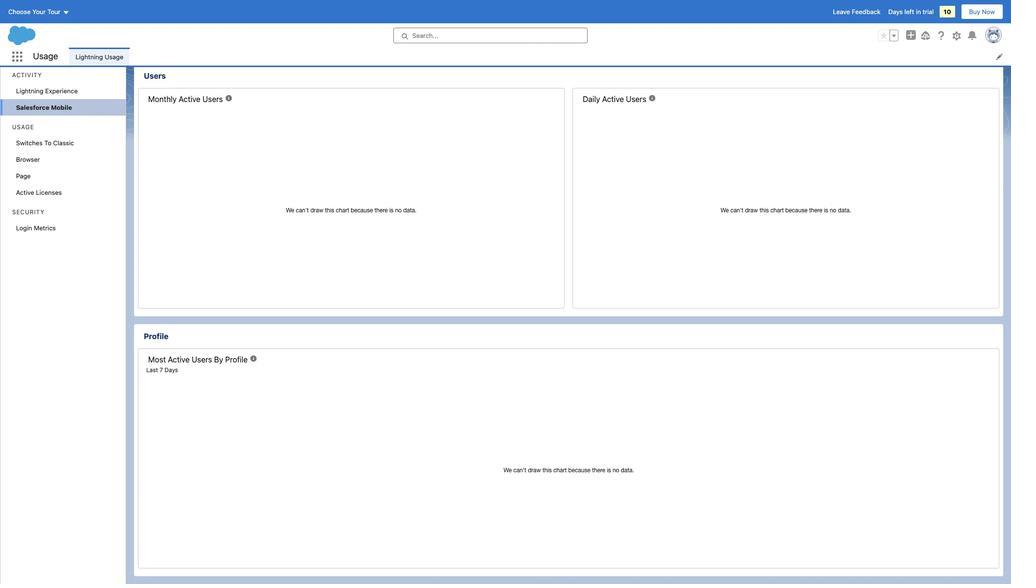 Task type: locate. For each thing, give the bounding box(es) containing it.
search... button
[[394, 28, 588, 43]]

group
[[879, 30, 899, 41]]

active up last 7 days
[[168, 355, 190, 364]]

lightning usage list
[[70, 48, 1012, 66]]

1 horizontal spatial lightning
[[76, 53, 103, 61]]

active for monthly
[[179, 95, 201, 104]]

salesforce mobile
[[16, 104, 72, 111]]

trial
[[924, 8, 935, 16]]

0 horizontal spatial days
[[165, 366, 178, 374]]

choose your tour button
[[8, 4, 70, 19]]

leave
[[834, 8, 851, 16]]

days left the left
[[889, 8, 904, 16]]

monthly active users
[[148, 95, 223, 104]]

login
[[16, 224, 32, 232]]

users for most active users by profile
[[192, 355, 212, 364]]

to
[[44, 139, 51, 147]]

buy now
[[970, 8, 996, 16]]

monthly
[[148, 95, 177, 104]]

lightning inside list
[[76, 53, 103, 61]]

profile up "most"
[[144, 332, 169, 341]]

1 horizontal spatial profile
[[225, 355, 248, 364]]

active
[[179, 95, 201, 104], [603, 95, 624, 104], [16, 189, 34, 196], [168, 355, 190, 364]]

users
[[144, 71, 166, 80], [203, 95, 223, 104], [626, 95, 647, 104], [192, 355, 212, 364]]

switches to classic
[[16, 139, 74, 147]]

active right monthly on the left
[[179, 95, 201, 104]]

browser
[[16, 156, 40, 163]]

0 vertical spatial lightning
[[76, 53, 103, 61]]

1 vertical spatial profile
[[225, 355, 248, 364]]

most
[[148, 355, 166, 364]]

switches
[[16, 139, 43, 147]]

7
[[160, 366, 163, 374]]

days right 7
[[165, 366, 178, 374]]

feedback
[[853, 8, 881, 16]]

leave feedback link
[[834, 8, 881, 16]]

lightning for lightning usage
[[76, 53, 103, 61]]

1 vertical spatial lightning
[[16, 87, 44, 95]]

metrics
[[34, 224, 56, 232]]

lightning up experience
[[76, 53, 103, 61]]

now
[[983, 8, 996, 16]]

profile
[[144, 332, 169, 341], [225, 355, 248, 364]]

salesforce
[[16, 104, 49, 111]]

lightning
[[76, 53, 103, 61], [16, 87, 44, 95]]

0 vertical spatial days
[[889, 8, 904, 16]]

0 horizontal spatial lightning
[[16, 87, 44, 95]]

0 vertical spatial profile
[[144, 332, 169, 341]]

usage
[[33, 51, 58, 61], [105, 53, 123, 61], [12, 123, 34, 131]]

users for monthly active users
[[203, 95, 223, 104]]

profile right by
[[225, 355, 248, 364]]

0 horizontal spatial profile
[[144, 332, 169, 341]]

active licenses
[[16, 189, 62, 196]]

classic
[[53, 139, 74, 147]]

active for most
[[168, 355, 190, 364]]

10
[[944, 8, 952, 16]]

page
[[16, 172, 31, 180]]

lightning down activity
[[16, 87, 44, 95]]

active down page
[[16, 189, 34, 196]]

daily active users
[[583, 95, 647, 104]]

days
[[889, 8, 904, 16], [165, 366, 178, 374]]

active right daily
[[603, 95, 624, 104]]

login metrics
[[16, 224, 56, 232]]



Task type: vqa. For each thing, say whether or not it's contained in the screenshot.
Items
no



Task type: describe. For each thing, give the bounding box(es) containing it.
left
[[905, 8, 915, 16]]

lightning usage
[[76, 53, 123, 61]]

days left in trial
[[889, 8, 935, 16]]

1 horizontal spatial days
[[889, 8, 904, 16]]

lightning for lightning experience
[[16, 87, 44, 95]]

lightning usage link
[[70, 48, 129, 66]]

1 vertical spatial days
[[165, 366, 178, 374]]

leave feedback
[[834, 8, 881, 16]]

last
[[146, 366, 158, 374]]

tour
[[47, 8, 61, 16]]

lightning experience
[[16, 87, 78, 95]]

in
[[917, 8, 922, 16]]

choose
[[8, 8, 31, 16]]

activity
[[12, 71, 42, 79]]

daily
[[583, 95, 601, 104]]

buy
[[970, 8, 981, 16]]

choose your tour
[[8, 8, 61, 16]]

licenses
[[36, 189, 62, 196]]

buy now button
[[962, 4, 1004, 19]]

usage inside list
[[105, 53, 123, 61]]

your
[[32, 8, 46, 16]]

experience
[[45, 87, 78, 95]]

by
[[214, 355, 223, 364]]

most active users by profile
[[148, 355, 248, 364]]

users for daily active users
[[626, 95, 647, 104]]

mobile
[[51, 104, 72, 111]]

search...
[[413, 32, 439, 39]]

active for daily
[[603, 95, 624, 104]]

last 7 days
[[146, 366, 178, 374]]

security
[[12, 209, 45, 216]]



